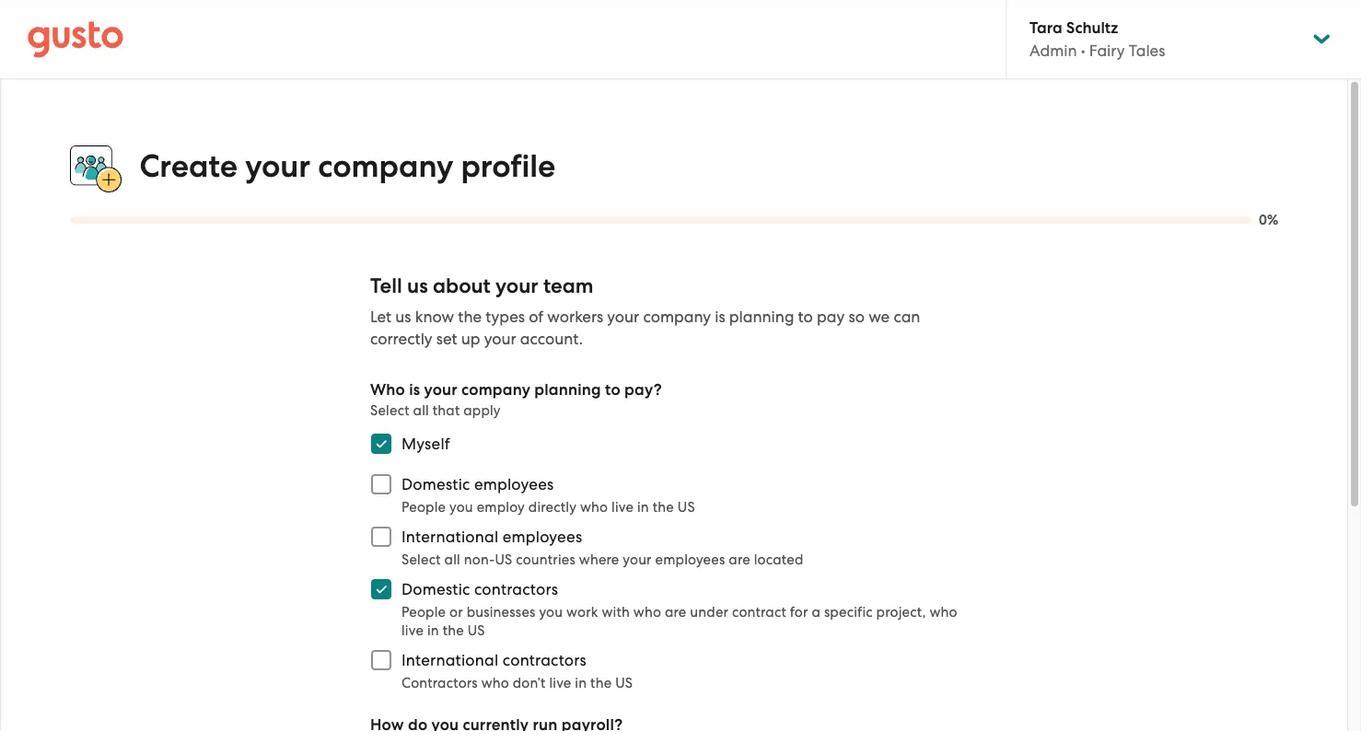 Task type: locate. For each thing, give the bounding box(es) containing it.
0 vertical spatial select
[[370, 403, 410, 419]]

0 horizontal spatial is
[[409, 381, 420, 400]]

in
[[637, 500, 649, 516], [427, 623, 439, 640], [575, 675, 587, 692]]

select up domestic contractors "option"
[[402, 552, 441, 569]]

employees up employ
[[474, 476, 554, 494]]

tales
[[1129, 41, 1166, 60]]

1 horizontal spatial all
[[445, 552, 461, 569]]

employees for international employees
[[503, 528, 583, 547]]

employees up under
[[656, 552, 726, 569]]

0 vertical spatial planning
[[729, 308, 795, 326]]

international
[[402, 528, 499, 547], [402, 652, 499, 670]]

in up select all non-us countries where your employees are located on the bottom of page
[[637, 500, 649, 516]]

0 vertical spatial people
[[402, 500, 446, 516]]

us right tell
[[407, 274, 428, 299]]

domestic down the myself
[[402, 476, 470, 494]]

company
[[318, 147, 454, 185], [643, 308, 711, 326], [462, 381, 531, 400]]

the up select all non-us countries where your employees are located on the bottom of page
[[653, 500, 674, 516]]

contractors
[[402, 675, 478, 692]]

0 horizontal spatial company
[[318, 147, 454, 185]]

select down who in the bottom left of the page
[[370, 403, 410, 419]]

your up the that
[[424, 381, 458, 400]]

1 vertical spatial are
[[665, 605, 687, 621]]

0 horizontal spatial to
[[605, 381, 621, 400]]

2 vertical spatial company
[[462, 381, 531, 400]]

workers
[[548, 308, 604, 326]]

is inside who is your company planning to pay? select all that apply
[[409, 381, 420, 400]]

planning down account.
[[535, 381, 601, 400]]

0 vertical spatial international
[[402, 528, 499, 547]]

1 vertical spatial all
[[445, 552, 461, 569]]

us
[[678, 500, 695, 516], [495, 552, 513, 569], [468, 623, 485, 640], [616, 675, 633, 692]]

1 vertical spatial international
[[402, 652, 499, 670]]

1 horizontal spatial are
[[729, 552, 751, 569]]

schultz
[[1067, 18, 1119, 38]]

0 horizontal spatial live
[[402, 623, 424, 640]]

1 horizontal spatial planning
[[729, 308, 795, 326]]

your right where
[[623, 552, 652, 569]]

us up correctly in the left top of the page
[[396, 308, 411, 326]]

1 vertical spatial domestic
[[402, 581, 470, 599]]

1 domestic from the top
[[402, 476, 470, 494]]

0 horizontal spatial in
[[427, 623, 439, 640]]

1 vertical spatial live
[[402, 623, 424, 640]]

1 vertical spatial contractors
[[503, 652, 587, 670]]

all
[[413, 403, 429, 419], [445, 552, 461, 569]]

Domestic employees checkbox
[[361, 465, 402, 505]]

1 vertical spatial is
[[409, 381, 420, 400]]

1 people from the top
[[402, 500, 446, 516]]

0 vertical spatial is
[[715, 308, 726, 326]]

0 horizontal spatial are
[[665, 605, 687, 621]]

2 horizontal spatial company
[[643, 308, 711, 326]]

to left the pay? on the left bottom
[[605, 381, 621, 400]]

live up select all non-us countries where your employees are located on the bottom of page
[[612, 500, 634, 516]]

Myself checkbox
[[361, 424, 402, 465]]

1 horizontal spatial is
[[715, 308, 726, 326]]

0 vertical spatial contractors
[[474, 581, 558, 599]]

1 vertical spatial to
[[605, 381, 621, 400]]

international up contractors
[[402, 652, 499, 670]]

all left 'non-' on the left
[[445, 552, 461, 569]]

contract
[[732, 605, 787, 621]]

tara
[[1030, 18, 1063, 38]]

who is your company planning to pay? select all that apply
[[370, 381, 662, 419]]

admin
[[1030, 41, 1077, 60]]

international employees
[[402, 528, 583, 547]]

1 horizontal spatial company
[[462, 381, 531, 400]]

your
[[245, 147, 311, 185], [496, 274, 539, 299], [607, 308, 640, 326], [484, 330, 517, 348], [424, 381, 458, 400], [623, 552, 652, 569]]

us inside people or businesses you work with who are under contract for a specific project, who live in the us
[[468, 623, 485, 640]]

2 international from the top
[[402, 652, 499, 670]]

who down international contractors at the left bottom
[[482, 675, 509, 692]]

1 vertical spatial select
[[402, 552, 441, 569]]

contractors up don't
[[503, 652, 587, 670]]

is
[[715, 308, 726, 326], [409, 381, 420, 400]]

myself
[[402, 435, 450, 453]]

2 horizontal spatial in
[[637, 500, 649, 516]]

tell
[[370, 274, 402, 299]]

employees
[[474, 476, 554, 494], [503, 528, 583, 547], [656, 552, 726, 569]]

planning
[[729, 308, 795, 326], [535, 381, 601, 400]]

domestic contractors
[[402, 581, 558, 599]]

planning left pay
[[729, 308, 795, 326]]

0 vertical spatial to
[[798, 308, 813, 326]]

people
[[402, 500, 446, 516], [402, 605, 446, 621]]

you left work
[[539, 605, 563, 621]]

located
[[754, 552, 804, 569]]

you
[[450, 500, 473, 516], [539, 605, 563, 621]]

select
[[370, 403, 410, 419], [402, 552, 441, 569]]

so
[[849, 308, 865, 326]]

who right with
[[634, 605, 662, 621]]

who
[[580, 500, 608, 516], [634, 605, 662, 621], [930, 605, 958, 621], [482, 675, 509, 692]]

2 vertical spatial in
[[575, 675, 587, 692]]

1 horizontal spatial to
[[798, 308, 813, 326]]

up
[[461, 330, 481, 348]]

2 vertical spatial live
[[549, 675, 572, 692]]

people up 'international employees' option
[[402, 500, 446, 516]]

live up international contractors 'option'
[[402, 623, 424, 640]]

are left located
[[729, 552, 751, 569]]

International contractors checkbox
[[361, 640, 402, 681]]

1 horizontal spatial live
[[549, 675, 572, 692]]

2 horizontal spatial live
[[612, 500, 634, 516]]

1 international from the top
[[402, 528, 499, 547]]

people for domestic contractors
[[402, 605, 446, 621]]

with
[[602, 605, 630, 621]]

in inside people or businesses you work with who are under contract for a specific project, who live in the us
[[427, 623, 439, 640]]

planning inside who is your company planning to pay? select all that apply
[[535, 381, 601, 400]]

contractors for international contractors
[[503, 652, 587, 670]]

the down or
[[443, 623, 464, 640]]

are
[[729, 552, 751, 569], [665, 605, 687, 621]]

employees up countries
[[503, 528, 583, 547]]

1 vertical spatial you
[[539, 605, 563, 621]]

people inside people or businesses you work with who are under contract for a specific project, who live in the us
[[402, 605, 446, 621]]

people left or
[[402, 605, 446, 621]]

live
[[612, 500, 634, 516], [402, 623, 424, 640], [549, 675, 572, 692]]

or
[[450, 605, 463, 621]]

0 vertical spatial domestic
[[402, 476, 470, 494]]

1 vertical spatial planning
[[535, 381, 601, 400]]

Domestic contractors checkbox
[[361, 570, 402, 610]]

0 vertical spatial us
[[407, 274, 428, 299]]

contractors up businesses
[[474, 581, 558, 599]]

international up 'non-' on the left
[[402, 528, 499, 547]]

0 vertical spatial live
[[612, 500, 634, 516]]

0 vertical spatial are
[[729, 552, 751, 569]]

the
[[458, 308, 482, 326], [653, 500, 674, 516], [443, 623, 464, 640], [591, 675, 612, 692]]

1 vertical spatial in
[[427, 623, 439, 640]]

us
[[407, 274, 428, 299], [396, 308, 411, 326]]

select all non-us countries where your employees are located
[[402, 552, 804, 569]]

you down domestic employees
[[450, 500, 473, 516]]

0 vertical spatial company
[[318, 147, 454, 185]]

to
[[798, 308, 813, 326], [605, 381, 621, 400]]

0 horizontal spatial planning
[[535, 381, 601, 400]]

1 vertical spatial people
[[402, 605, 446, 621]]

under
[[690, 605, 729, 621]]

1 vertical spatial employees
[[503, 528, 583, 547]]

in up contractors
[[427, 623, 439, 640]]

about
[[433, 274, 491, 299]]

in right don't
[[575, 675, 587, 692]]

countries
[[516, 552, 576, 569]]

profile
[[461, 147, 556, 185]]

non-
[[464, 552, 495, 569]]

0 vertical spatial employees
[[474, 476, 554, 494]]

1 horizontal spatial you
[[539, 605, 563, 621]]

company inside who is your company planning to pay? select all that apply
[[462, 381, 531, 400]]

the up the up
[[458, 308, 482, 326]]

domestic employees
[[402, 476, 554, 494]]

international for international employees
[[402, 528, 499, 547]]

you inside people or businesses you work with who are under contract for a specific project, who live in the us
[[539, 605, 563, 621]]

company inside tell us about your team let us know the types of workers your company is planning to pay so we can correctly set up your account.
[[643, 308, 711, 326]]

0 vertical spatial you
[[450, 500, 473, 516]]

1 vertical spatial company
[[643, 308, 711, 326]]

are left under
[[665, 605, 687, 621]]

all left the that
[[413, 403, 429, 419]]

2 domestic from the top
[[402, 581, 470, 599]]

domestic
[[402, 476, 470, 494], [402, 581, 470, 599]]

0 vertical spatial all
[[413, 403, 429, 419]]

domestic up or
[[402, 581, 470, 599]]

2 people from the top
[[402, 605, 446, 621]]

tell us about your team let us know the types of workers your company is planning to pay so we can correctly set up your account.
[[370, 274, 921, 348]]

contractors
[[474, 581, 558, 599], [503, 652, 587, 670]]

to inside who is your company planning to pay? select all that apply
[[605, 381, 621, 400]]

the right don't
[[591, 675, 612, 692]]

live right don't
[[549, 675, 572, 692]]

0 horizontal spatial all
[[413, 403, 429, 419]]

to left pay
[[798, 308, 813, 326]]



Task type: vqa. For each thing, say whether or not it's contained in the screenshot.
'Last'
no



Task type: describe. For each thing, give the bounding box(es) containing it.
directly
[[529, 500, 577, 516]]

who right project,
[[930, 605, 958, 621]]

1 horizontal spatial in
[[575, 675, 587, 692]]

specific
[[824, 605, 873, 621]]

types
[[486, 308, 525, 326]]

people you employ directly who live in the us
[[402, 500, 695, 516]]

0 horizontal spatial you
[[450, 500, 473, 516]]

employees for domestic employees
[[474, 476, 554, 494]]

•
[[1081, 41, 1086, 60]]

international contractors
[[402, 652, 587, 670]]

work
[[567, 605, 598, 621]]

team
[[544, 274, 594, 299]]

home image
[[28, 21, 123, 58]]

international for international contractors
[[402, 652, 499, 670]]

that
[[433, 403, 460, 419]]

International employees checkbox
[[361, 517, 402, 558]]

who
[[370, 381, 405, 400]]

create your company profile
[[140, 147, 556, 185]]

2 vertical spatial employees
[[656, 552, 726, 569]]

planning inside tell us about your team let us know the types of workers your company is planning to pay so we can correctly set up your account.
[[729, 308, 795, 326]]

account.
[[520, 330, 583, 348]]

correctly
[[370, 330, 433, 348]]

who right directly
[[580, 500, 608, 516]]

don't
[[513, 675, 546, 692]]

is inside tell us about your team let us know the types of workers your company is planning to pay so we can correctly set up your account.
[[715, 308, 726, 326]]

to inside tell us about your team let us know the types of workers your company is planning to pay so we can correctly set up your account.
[[798, 308, 813, 326]]

0 vertical spatial in
[[637, 500, 649, 516]]

your up types
[[496, 274, 539, 299]]

businesses
[[467, 605, 536, 621]]

your down types
[[484, 330, 517, 348]]

where
[[579, 552, 620, 569]]

people or businesses you work with who are under contract for a specific project, who live in the us
[[402, 605, 958, 640]]

contractors for domestic contractors
[[474, 581, 558, 599]]

we
[[869, 308, 890, 326]]

create
[[140, 147, 238, 185]]

live inside people or businesses you work with who are under contract for a specific project, who live in the us
[[402, 623, 424, 640]]

are inside people or businesses you work with who are under contract for a specific project, who live in the us
[[665, 605, 687, 621]]

the inside people or businesses you work with who are under contract for a specific project, who live in the us
[[443, 623, 464, 640]]

a
[[812, 605, 821, 621]]

pay?
[[625, 381, 662, 400]]

all inside who is your company planning to pay? select all that apply
[[413, 403, 429, 419]]

your right workers
[[607, 308, 640, 326]]

apply
[[464, 403, 501, 419]]

pay
[[817, 308, 845, 326]]

the inside tell us about your team let us know the types of workers your company is planning to pay so we can correctly set up your account.
[[458, 308, 482, 326]]

project,
[[877, 605, 926, 621]]

fairy
[[1090, 41, 1125, 60]]

0%
[[1259, 212, 1279, 229]]

people for domestic employees
[[402, 500, 446, 516]]

of
[[529, 308, 544, 326]]

for
[[790, 605, 809, 621]]

let
[[370, 308, 392, 326]]

your inside who is your company planning to pay? select all that apply
[[424, 381, 458, 400]]

know
[[415, 308, 454, 326]]

domestic for domestic employees
[[402, 476, 470, 494]]

contractors who don't live in the us
[[402, 675, 633, 692]]

set
[[437, 330, 458, 348]]

employ
[[477, 500, 525, 516]]

domestic for domestic contractors
[[402, 581, 470, 599]]

your right create
[[245, 147, 311, 185]]

1 vertical spatial us
[[396, 308, 411, 326]]

can
[[894, 308, 921, 326]]

select inside who is your company planning to pay? select all that apply
[[370, 403, 410, 419]]

tara schultz admin • fairy tales
[[1030, 18, 1166, 60]]



